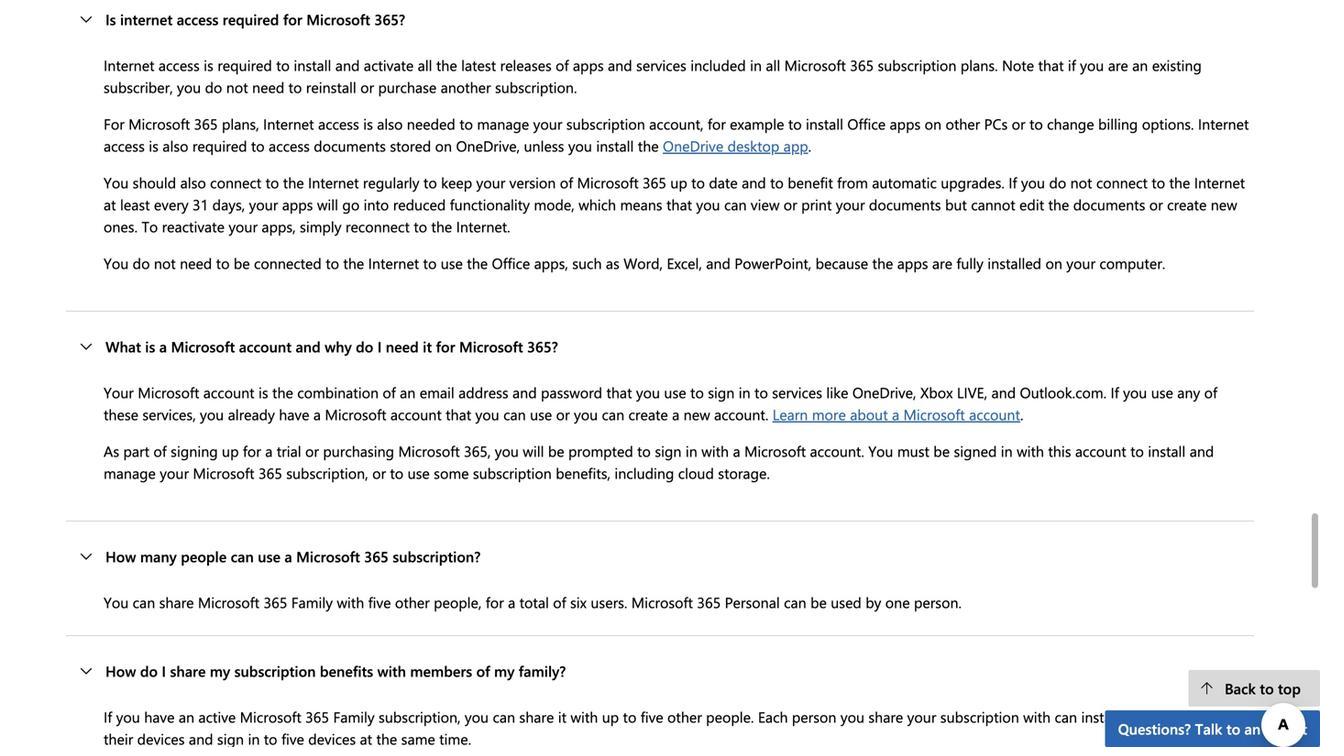 Task type: describe. For each thing, give the bounding box(es) containing it.
to inside dropdown button
[[1227, 719, 1241, 738]]

manage inside for microsoft 365 plans, internet access is also needed to manage your subscription account, for example to install office apps on other pcs or to change billing options. internet access is also required to access documents stored on onedrive, unless you install the
[[477, 114, 529, 134]]

account inside the what is a microsoft account and why do i need it for microsoft 365? dropdown button
[[239, 337, 292, 356]]

live,
[[957, 382, 988, 402]]

sign inside your microsoft account is the combination of an email address and password that you use to sign in to services like onedrive, xbox live, and outlook.com. if you use any of these services, you already have a microsoft account that you can use or you can create a new account.
[[708, 382, 735, 402]]

questions?
[[1118, 719, 1191, 738]]

this
[[1048, 441, 1071, 461]]

you left any
[[1123, 382, 1147, 402]]

not inside internet access is required to install and activate all the latest releases of apps and services included in all microsoft 365 subscription plans. note that if you are an existing subscriber, you do not need to reinstall or purchase another subscription.
[[226, 77, 248, 97]]

for inside as part of signing up for a trial or purchasing microsoft 365, you will be prompted to sign in with a microsoft account. you must be signed in with this account to install and manage your microsoft 365 subscription, or to use some subscription benefits, including cloud storage.
[[243, 441, 261, 461]]

is inside your microsoft account is the combination of an email address and password that you use to sign in to services like onedrive, xbox live, and outlook.com. if you use any of these services, you already have a microsoft account that you can use or you can create a new account.
[[259, 382, 268, 402]]

of right any
[[1204, 382, 1218, 402]]

subscriber,
[[104, 77, 173, 97]]

i inside dropdown button
[[162, 661, 166, 681]]

and right 'address'
[[513, 382, 537, 402]]

fully
[[957, 253, 984, 273]]

latest
[[461, 55, 496, 75]]

can inside 'dropdown button'
[[231, 547, 254, 566]]

outlook.com.
[[1020, 382, 1107, 402]]

apps left fully
[[897, 253, 928, 273]]

each
[[758, 707, 788, 727]]

in inside if you have an active microsoft 365 family subscription, you can share it with up to five other people. each person you share your subscription with can install microsoft 365 on all their devices and sign in to five devices at the same time.
[[248, 729, 260, 747]]

to
[[142, 217, 158, 236]]

apps inside the you should also connect to the internet regularly to keep your version of microsoft 365 up to date and to benefit from automatic upgrades. if you do not connect to the internet at least every 31 days, your apps will go into reduced functionality mode, which means that you can view or print your documents but cannot edit the documents or create new ones. to reactivate your apps, simply reconnect to the internet.
[[282, 195, 313, 214]]

part
[[123, 441, 149, 461]]

at inside the you should also connect to the internet regularly to keep your version of microsoft 365 up to date and to benefit from automatic upgrades. if you do not connect to the internet at least every 31 days, your apps will go into reduced functionality mode, which means that you can view or print your documents but cannot edit the documents or create new ones. to reactivate your apps, simply reconnect to the internet.
[[104, 195, 116, 214]]

members
[[410, 661, 472, 681]]

unless
[[524, 136, 564, 156]]

in inside internet access is required to install and activate all the latest releases of apps and services included in all microsoft 365 subscription plans. note that if you are an existing subscriber, you do not need to reinstall or purchase another subscription.
[[750, 55, 762, 75]]

about
[[850, 404, 888, 424]]

included
[[691, 55, 746, 75]]

if
[[1068, 55, 1076, 75]]

2 connect from the left
[[1096, 172, 1148, 192]]

reinstall
[[306, 77, 356, 97]]

do inside dropdown button
[[356, 337, 373, 356]]

email
[[420, 382, 455, 402]]

needed
[[407, 114, 455, 134]]

in inside your microsoft account is the combination of an email address and password that you use to sign in to services like onedrive, xbox live, and outlook.com. if you use any of these services, you already have a microsoft account that you can use or you can create a new account.
[[739, 382, 751, 402]]

how for how many people can use a microsoft 365 subscription?
[[105, 547, 136, 566]]

you up time.
[[465, 707, 489, 727]]

new inside the you should also connect to the internet regularly to keep your version of microsoft 365 up to date and to benefit from automatic upgrades. if you do not connect to the internet at least every 31 days, your apps will go into reduced functionality mode, which means that you can view or print your documents but cannot edit the documents or create new ones. to reactivate your apps, simply reconnect to the internet.
[[1211, 195, 1237, 214]]

or inside internet access is required to install and activate all the latest releases of apps and services included in all microsoft 365 subscription plans. note that if you are an existing subscriber, you do not need to reinstall or purchase another subscription.
[[360, 77, 374, 97]]

people
[[181, 547, 227, 566]]

the right because
[[872, 253, 893, 273]]

other inside for microsoft 365 plans, internet access is also needed to manage your subscription account, for example to install office apps on other pcs or to change billing options. internet access is also required to access documents stored on onedrive, unless you install the
[[946, 114, 980, 134]]

any
[[1177, 382, 1200, 402]]

is
[[105, 9, 116, 29]]

on right installed
[[1046, 253, 1063, 273]]

have inside if you have an active microsoft 365 family subscription, you can share it with up to five other people. each person you share your subscription with can install microsoft 365 on all their devices and sign in to five devices at the same time.
[[144, 707, 175, 727]]

for inside dropdown button
[[436, 337, 455, 356]]

the down reduced
[[431, 217, 452, 236]]

excel,
[[667, 253, 702, 273]]

how for how do i share my subscription benefits with members of my family?
[[105, 661, 136, 681]]

0 horizontal spatial family
[[291, 592, 333, 612]]

a up as part of signing up for a trial or purchasing microsoft 365, you will be prompted to sign in with a microsoft account. you must be signed in with this account to install and manage your microsoft 365 subscription, or to use some subscription benefits, including cloud storage.
[[672, 404, 680, 424]]

1 horizontal spatial documents
[[869, 195, 941, 214]]

365? inside 'dropdown button'
[[374, 9, 405, 29]]

or right "trial" at the left of page
[[305, 441, 319, 461]]

signing
[[171, 441, 218, 461]]

questions? talk to an expert button
[[1105, 711, 1320, 747]]

should
[[133, 172, 176, 192]]

password
[[541, 382, 602, 402]]

need inside internet access is required to install and activate all the latest releases of apps and services included in all microsoft 365 subscription plans. note that if you are an existing subscriber, you do not need to reinstall or purchase another subscription.
[[252, 77, 284, 97]]

and inside if you have an active microsoft 365 family subscription, you can share it with up to five other people. each person you share your subscription with can install microsoft 365 on all their devices and sign in to five devices at the same time.
[[189, 729, 213, 747]]

is up should
[[149, 136, 159, 156]]

keep
[[441, 172, 472, 192]]

and inside dropdown button
[[296, 337, 321, 356]]

you inside for microsoft 365 plans, internet access is also needed to manage your subscription account, for example to install office apps on other pcs or to change billing options. internet access is also required to access documents stored on onedrive, unless you install the
[[568, 136, 592, 156]]

use inside 'dropdown button'
[[258, 547, 281, 566]]

use down internet. at the left top
[[441, 253, 463, 273]]

users.
[[591, 592, 627, 612]]

365,
[[464, 441, 491, 461]]

office inside for microsoft 365 plans, internet access is also needed to manage your subscription account, for example to install office apps on other pcs or to change billing options. internet access is also required to access documents stored on onedrive, unless you install the
[[848, 114, 886, 134]]

as
[[104, 441, 119, 461]]

subscription.
[[495, 77, 577, 97]]

manage inside as part of signing up for a trial or purchasing microsoft 365, you will be prompted to sign in with a microsoft account. you must be signed in with this account to install and manage your microsoft 365 subscription, or to use some subscription benefits, including cloud storage.
[[104, 463, 156, 483]]

of left email
[[383, 382, 396, 402]]

be left connected
[[234, 253, 250, 273]]

use inside as part of signing up for a trial or purchasing microsoft 365, you will be prompted to sign in with a microsoft account. you must be signed in with this account to install and manage your microsoft 365 subscription, or to use some subscription benefits, including cloud storage.
[[408, 463, 430, 483]]

your inside as part of signing up for a trial or purchasing microsoft 365, you will be prompted to sign in with a microsoft account. you must be signed in with this account to install and manage your microsoft 365 subscription, or to use some subscription benefits, including cloud storage.
[[160, 463, 189, 483]]

subscription, inside if you have an active microsoft 365 family subscription, you can share it with up to five other people. each person you share your subscription with can install microsoft 365 on all their devices and sign in to five devices at the same time.
[[379, 707, 461, 727]]

a up cloud storage.
[[733, 441, 740, 461]]

use down the what is a microsoft account and why do i need it for microsoft 365? dropdown button
[[664, 382, 686, 402]]

active
[[198, 707, 236, 727]]

the right edit
[[1048, 195, 1069, 214]]

you right person
[[841, 707, 865, 727]]

you can share microsoft 365 family with five other people, for a total of six users. microsoft 365 personal can be used by one person.
[[104, 592, 962, 612]]

1 vertical spatial office
[[492, 253, 530, 273]]

access inside internet access is required to install and activate all the latest releases of apps and services included in all microsoft 365 subscription plans. note that if you are an existing subscriber, you do not need to reinstall or purchase another subscription.
[[159, 55, 200, 75]]

also inside the you should also connect to the internet regularly to keep your version of microsoft 365 up to date and to benefit from automatic upgrades. if you do not connect to the internet at least every 31 days, your apps will go into reduced functionality mode, which means that you can view or print your documents but cannot edit the documents or create new ones. to reactivate your apps, simply reconnect to the internet.
[[180, 172, 206, 192]]

every
[[154, 195, 189, 214]]

use left any
[[1151, 382, 1173, 402]]

the down reconnect
[[343, 253, 364, 273]]

2 horizontal spatial documents
[[1073, 195, 1145, 214]]

sign inside if you have an active microsoft 365 family subscription, you can share it with up to five other people. each person you share your subscription with can install microsoft 365 on all their devices and sign in to five devices at the same time.
[[217, 729, 244, 747]]

subscription inside internet access is required to install and activate all the latest releases of apps and services included in all microsoft 365 subscription plans. note that if you are an existing subscriber, you do not need to reinstall or purchase another subscription.
[[878, 55, 957, 75]]

for microsoft 365 plans, internet access is also needed to manage your subscription account, for example to install office apps on other pcs or to change billing options. internet access is also required to access documents stored on onedrive, unless you install the
[[104, 114, 1249, 156]]

1 devices from the left
[[137, 729, 185, 747]]

billing
[[1098, 114, 1138, 134]]

edit
[[1020, 195, 1044, 214]]

required for for
[[223, 9, 279, 29]]

services inside internet access is required to install and activate all the latest releases of apps and services included in all microsoft 365 subscription plans. note that if you are an existing subscriber, you do not need to reinstall or purchase another subscription.
[[636, 55, 687, 75]]

the down options.
[[1169, 172, 1190, 192]]

share right person
[[869, 707, 903, 727]]

an inside if you have an active microsoft 365 family subscription, you can share it with up to five other people. each person you share your subscription with can install microsoft 365 on all their devices and sign in to five devices at the same time.
[[179, 707, 194, 727]]

internet.
[[456, 217, 510, 236]]

be right must
[[934, 441, 950, 461]]

subscription, inside as part of signing up for a trial or purchasing microsoft 365, you will be prompted to sign in with a microsoft account. you must be signed in with this account to install and manage your microsoft 365 subscription, or to use some subscription benefits, including cloud storage.
[[286, 463, 368, 483]]

services,
[[142, 404, 196, 424]]

365 inside the you should also connect to the internet regularly to keep your version of microsoft 365 up to date and to benefit from automatic upgrades. if you do not connect to the internet at least every 31 days, your apps will go into reduced functionality mode, which means that you can view or print your documents but cannot edit the documents or create new ones. to reactivate your apps, simply reconnect to the internet.
[[643, 172, 666, 192]]

and inside as part of signing up for a trial or purchasing microsoft 365, you will be prompted to sign in with a microsoft account. you must be signed in with this account to install and manage your microsoft 365 subscription, or to use some subscription benefits, including cloud storage.
[[1190, 441, 1214, 461]]

you down 'address'
[[475, 404, 499, 424]]

regularly
[[363, 172, 419, 192]]

and right live,
[[992, 382, 1016, 402]]

the inside if you have an active microsoft 365 family subscription, you can share it with up to five other people. each person you share your subscription with can install microsoft 365 on all their devices and sign in to five devices at the same time.
[[376, 729, 397, 747]]

for inside 'dropdown button'
[[283, 9, 302, 29]]

1 vertical spatial five
[[641, 707, 663, 727]]

that inside the you should also connect to the internet regularly to keep your version of microsoft 365 up to date and to benefit from automatic upgrades. if you do not connect to the internet at least every 31 days, your apps will go into reduced functionality mode, which means that you can view or print your documents but cannot edit the documents or create new ones. to reactivate your apps, simply reconnect to the internet.
[[666, 195, 692, 214]]

means
[[620, 195, 662, 214]]

back to top link
[[1189, 670, 1320, 707]]

you down the what is a microsoft account and why do i need it for microsoft 365? dropdown button
[[636, 382, 660, 402]]

is internet access required for microsoft 365? button
[[66, 0, 1254, 54]]

purchase
[[378, 77, 437, 97]]

for
[[104, 114, 124, 134]]

0 horizontal spatial all
[[418, 55, 432, 75]]

xbox
[[920, 382, 953, 402]]

these
[[104, 404, 138, 424]]

of left six on the bottom left
[[553, 592, 566, 612]]

need inside dropdown button
[[386, 337, 419, 356]]

365? inside dropdown button
[[527, 337, 558, 356]]

account inside as part of signing up for a trial or purchasing microsoft 365, you will be prompted to sign in with a microsoft account. you must be signed in with this account to install and manage your microsoft 365 subscription, or to use some subscription benefits, including cloud storage.
[[1075, 441, 1127, 461]]

word,
[[624, 253, 663, 273]]

do inside internet access is required to install and activate all the latest releases of apps and services included in all microsoft 365 subscription plans. note that if you are an existing subscriber, you do not need to reinstall or purchase another subscription.
[[205, 77, 222, 97]]

existing
[[1152, 55, 1202, 75]]

the up 'simply'
[[283, 172, 304, 192]]

but
[[945, 195, 967, 214]]

that right password
[[606, 382, 632, 402]]

and down 'is internet access required for microsoft 365?' 'dropdown button'
[[608, 55, 632, 75]]

your inside for microsoft 365 plans, internet access is also needed to manage your subscription account, for example to install office apps on other pcs or to change billing options. internet access is also required to access documents stored on onedrive, unless you install the
[[533, 114, 562, 134]]

functionality
[[450, 195, 530, 214]]

you for you do not need to be connected to the internet to use the office apps, such as word, excel, and powerpoint, because the apps are fully installed on your computer.
[[104, 253, 129, 273]]

and up reinstall at top
[[335, 55, 360, 75]]

and right excel, on the top of the page
[[706, 253, 731, 273]]

desktop
[[728, 136, 780, 156]]

you right if
[[1080, 55, 1104, 75]]

1 my from the left
[[210, 661, 230, 681]]

or up 'computer.'
[[1149, 195, 1163, 214]]

cloud storage.
[[678, 463, 770, 483]]

0 horizontal spatial five
[[281, 729, 304, 747]]

more
[[812, 404, 846, 424]]

microsoft inside for microsoft 365 plans, internet access is also needed to manage your subscription account, for example to install office apps on other pcs or to change billing options. internet access is also required to access documents stored on onedrive, unless you install the
[[128, 114, 190, 134]]

account,
[[649, 114, 704, 134]]

family?
[[519, 661, 566, 681]]

such
[[572, 253, 602, 273]]

time.
[[439, 729, 471, 747]]

on left pcs
[[925, 114, 942, 134]]

their
[[104, 729, 133, 747]]

is inside dropdown button
[[145, 337, 155, 356]]

talk
[[1195, 719, 1223, 738]]

date
[[709, 172, 738, 192]]

note
[[1002, 55, 1034, 75]]

app
[[784, 136, 808, 156]]

on inside if you have an active microsoft 365 family subscription, you can share it with up to five other people. each person you share your subscription with can install microsoft 365 on all their devices and sign in to five devices at the same time.
[[1216, 707, 1233, 727]]

trial
[[277, 441, 301, 461]]

print
[[801, 195, 832, 214]]

a left total at the left of the page
[[508, 592, 515, 612]]

powerpoint,
[[735, 253, 812, 273]]

reduced
[[393, 195, 446, 214]]

onedrive desktop app link
[[663, 136, 808, 156]]

1 vertical spatial .
[[1020, 404, 1024, 424]]

connected
[[254, 253, 322, 273]]

you for you should also connect to the internet regularly to keep your version of microsoft 365 up to date and to benefit from automatic upgrades. if you do not connect to the internet at least every 31 days, your apps will go into reduced functionality mode, which means that you can view or print your documents but cannot edit the documents or create new ones. to reactivate your apps, simply reconnect to the internet.
[[104, 172, 129, 192]]

it inside if you have an active microsoft 365 family subscription, you can share it with up to five other people. each person you share your subscription with can install microsoft 365 on all their devices and sign in to five devices at the same time.
[[558, 707, 567, 727]]

apps inside internet access is required to install and activate all the latest releases of apps and services included in all microsoft 365 subscription plans. note that if you are an existing subscriber, you do not need to reinstall or purchase another subscription.
[[573, 55, 604, 75]]

a left "trial" at the left of page
[[265, 441, 273, 461]]

signed
[[954, 441, 997, 461]]

onedrive desktop app .
[[663, 136, 811, 156]]

install inside internet access is required to install and activate all the latest releases of apps and services included in all microsoft 365 subscription plans. note that if you are an existing subscriber, you do not need to reinstall or purchase another subscription.
[[294, 55, 331, 75]]

subscription inside dropdown button
[[234, 661, 316, 681]]

version
[[509, 172, 556, 192]]

you down password
[[574, 404, 598, 424]]

already
[[228, 404, 275, 424]]

subscription inside for microsoft 365 plans, internet access is also needed to manage your subscription account, for example to install office apps on other pcs or to change billing options. internet access is also required to access documents stored on onedrive, unless you install the
[[566, 114, 645, 134]]

365 inside as part of signing up for a trial or purchasing microsoft 365, you will be prompted to sign in with a microsoft account. you must be signed in with this account to install and manage your microsoft 365 subscription, or to use some subscription benefits, including cloud storage.
[[259, 463, 282, 483]]

2 my from the left
[[494, 661, 515, 681]]

you left already on the left of the page
[[200, 404, 224, 424]]

you right subscriber,
[[177, 77, 201, 97]]

options.
[[1142, 114, 1194, 134]]

your inside if you have an active microsoft 365 family subscription, you can share it with up to five other people. each person you share your subscription with can install microsoft 365 on all their devices and sign in to five devices at the same time.
[[907, 707, 936, 727]]



Task type: vqa. For each thing, say whether or not it's contained in the screenshot.
the leftmost Account.
yes



Task type: locate. For each thing, give the bounding box(es) containing it.
least
[[120, 195, 150, 214]]

you up their
[[116, 707, 140, 727]]

1 horizontal spatial manage
[[477, 114, 529, 134]]

is up already on the left of the page
[[259, 382, 268, 402]]

1 vertical spatial have
[[144, 707, 175, 727]]

of up subscription.
[[556, 55, 569, 75]]

0 vertical spatial .
[[808, 136, 811, 156]]

share down family?
[[519, 707, 554, 727]]

0 horizontal spatial new
[[684, 404, 710, 424]]

a inside the what is a microsoft account and why do i need it for microsoft 365? dropdown button
[[159, 337, 167, 356]]

sign
[[708, 382, 735, 402], [655, 441, 682, 461], [217, 729, 244, 747]]

0 horizontal spatial other
[[395, 592, 430, 612]]

and
[[335, 55, 360, 75], [608, 55, 632, 75], [742, 172, 766, 192], [706, 253, 731, 273], [296, 337, 321, 356], [513, 382, 537, 402], [992, 382, 1016, 402], [1190, 441, 1214, 461], [189, 729, 213, 747]]

microsoft
[[306, 9, 370, 29], [784, 55, 846, 75], [128, 114, 190, 134], [577, 172, 639, 192], [171, 337, 235, 356], [459, 337, 523, 356], [138, 382, 199, 402], [325, 404, 386, 424], [904, 404, 965, 424], [398, 441, 460, 461], [744, 441, 806, 461], [193, 463, 254, 483], [296, 547, 360, 566], [198, 592, 260, 612], [631, 592, 693, 612], [240, 707, 301, 727], [1123, 707, 1185, 727]]

required for to
[[217, 55, 272, 75]]

1 horizontal spatial 365?
[[527, 337, 558, 356]]

0 horizontal spatial devices
[[137, 729, 185, 747]]

connect up "days,"
[[210, 172, 262, 192]]

need down reactivate
[[180, 253, 212, 273]]

create down options.
[[1167, 195, 1207, 214]]

if inside your microsoft account is the combination of an email address and password that you use to sign in to services like onedrive, xbox live, and outlook.com. if you use any of these services, you already have a microsoft account that you can use or you can create a new account.
[[1111, 382, 1119, 402]]

apps inside for microsoft 365 plans, internet access is also needed to manage your subscription account, for example to install office apps on other pcs or to change billing options. internet access is also required to access documents stored on onedrive, unless you install the
[[890, 114, 921, 134]]

another
[[441, 77, 491, 97]]

0 horizontal spatial have
[[144, 707, 175, 727]]

you inside as part of signing up for a trial or purchasing microsoft 365, you will be prompted to sign in with a microsoft account. you must be signed in with this account to install and manage your microsoft 365 subscription, or to use some subscription benefits, including cloud storage.
[[495, 441, 519, 461]]

0 horizontal spatial will
[[317, 195, 338, 214]]

access inside 'is internet access required for microsoft 365?' 'dropdown button'
[[177, 9, 219, 29]]

learn more about a microsoft account link
[[773, 404, 1020, 424]]

use down password
[[530, 404, 552, 424]]

you down the "date"
[[696, 195, 720, 214]]

1 vertical spatial are
[[932, 253, 953, 273]]

is down activate
[[363, 114, 373, 134]]

1 vertical spatial new
[[684, 404, 710, 424]]

or inside for microsoft 365 plans, internet access is also needed to manage your subscription account, for example to install office apps on other pcs or to change billing options. internet access is also required to access documents stored on onedrive, unless you install the
[[1012, 114, 1026, 134]]

you inside the you should also connect to the internet regularly to keep your version of microsoft 365 up to date and to benefit from automatic upgrades. if you do not connect to the internet at least every 31 days, your apps will go into reduced functionality mode, which means that you can view or print your documents but cannot edit the documents or create new ones. to reactivate your apps, simply reconnect to the internet.
[[104, 172, 129, 192]]

31
[[193, 195, 208, 214]]

or down purchasing
[[372, 463, 386, 483]]

people,
[[434, 592, 482, 612]]

one
[[885, 592, 910, 612]]

have left the active
[[144, 707, 175, 727]]

new inside your microsoft account is the combination of an email address and password that you use to sign in to services like onedrive, xbox live, and outlook.com. if you use any of these services, you already have a microsoft account that you can use or you can create a new account.
[[684, 404, 710, 424]]

documents up regularly at the left top
[[314, 136, 386, 156]]

on down needed
[[435, 136, 452, 156]]

required inside for microsoft 365 plans, internet access is also needed to manage your subscription account, for example to install office apps on other pcs or to change billing options. internet access is also required to access documents stored on onedrive, unless you install the
[[192, 136, 247, 156]]

days,
[[212, 195, 245, 214]]

how many people can use a microsoft 365 subscription?
[[105, 547, 481, 566]]

1 vertical spatial create
[[628, 404, 668, 424]]

an inside questions? talk to an expert dropdown button
[[1245, 719, 1261, 738]]

1 connect from the left
[[210, 172, 262, 192]]

do inside the you should also connect to the internet regularly to keep your version of microsoft 365 up to date and to benefit from automatic upgrades. if you do not connect to the internet at least every 31 days, your apps will go into reduced functionality mode, which means that you can view or print your documents but cannot edit the documents or create new ones. to reactivate your apps, simply reconnect to the internet.
[[1049, 172, 1066, 192]]

2 vertical spatial also
[[180, 172, 206, 192]]

0 vertical spatial subscription,
[[286, 463, 368, 483]]

combination
[[297, 382, 379, 402]]

devices down how do i share my subscription benefits with members of my family?
[[308, 729, 356, 747]]

and down the active
[[189, 729, 213, 747]]

subscription inside if you have an active microsoft 365 family subscription, you can share it with up to five other people. each person you share your subscription with can install microsoft 365 on all their devices and sign in to five devices at the same time.
[[940, 707, 1019, 727]]

automatic
[[872, 172, 937, 192]]

are right if
[[1108, 55, 1128, 75]]

1 how from the top
[[105, 547, 136, 566]]

with inside dropdown button
[[377, 661, 406, 681]]

family down how many people can use a microsoft 365 subscription?
[[291, 592, 333, 612]]

or down activate
[[360, 77, 374, 97]]

of right members
[[476, 661, 490, 681]]

will right 365, on the bottom of the page
[[523, 441, 544, 461]]

.
[[808, 136, 811, 156], [1020, 404, 1024, 424]]

if up cannot
[[1009, 172, 1017, 192]]

1 vertical spatial not
[[1070, 172, 1092, 192]]

apps up automatic
[[890, 114, 921, 134]]

you right 'unless'
[[568, 136, 592, 156]]

which
[[579, 195, 616, 214]]

0 vertical spatial family
[[291, 592, 333, 612]]

1 vertical spatial apps,
[[534, 253, 568, 273]]

0 horizontal spatial manage
[[104, 463, 156, 483]]

if inside the you should also connect to the internet regularly to keep your version of microsoft 365 up to date and to benefit from automatic upgrades. if you do not connect to the internet at least every 31 days, your apps will go into reduced functionality mode, which means that you can view or print your documents but cannot edit the documents or create new ones. to reactivate your apps, simply reconnect to the internet.
[[1009, 172, 1017, 192]]

connect down billing
[[1096, 172, 1148, 192]]

subscription
[[878, 55, 957, 75], [566, 114, 645, 134], [473, 463, 552, 483], [234, 661, 316, 681], [940, 707, 1019, 727]]

documents
[[314, 136, 386, 156], [869, 195, 941, 214], [1073, 195, 1145, 214]]

as
[[606, 253, 620, 273]]

pcs
[[984, 114, 1008, 134]]

of right part
[[153, 441, 167, 461]]

0 vertical spatial five
[[368, 592, 391, 612]]

. up benefit
[[808, 136, 811, 156]]

1 horizontal spatial onedrive,
[[853, 382, 916, 402]]

onedrive, inside your microsoft account is the combination of an email address and password that you use to sign in to services like onedrive, xbox live, and outlook.com. if you use any of these services, you already have a microsoft account that you can use or you can create a new account.
[[853, 382, 916, 402]]

of inside internet access is required to install and activate all the latest releases of apps and services included in all microsoft 365 subscription plans. note that if you are an existing subscriber, you do not need to reinstall or purchase another subscription.
[[556, 55, 569, 75]]

install inside as part of signing up for a trial or purchasing microsoft 365, you will be prompted to sign in with a microsoft account. you must be signed in with this account to install and manage your microsoft 365 subscription, or to use some subscription benefits, including cloud storage.
[[1148, 441, 1186, 461]]

0 vertical spatial new
[[1211, 195, 1237, 214]]

1 horizontal spatial my
[[494, 661, 515, 681]]

is down is internet access required for microsoft 365?
[[204, 55, 213, 75]]

or down password
[[556, 404, 570, 424]]

up inside as part of signing up for a trial or purchasing microsoft 365, you will be prompted to sign in with a microsoft account. you must be signed in with this account to install and manage your microsoft 365 subscription, or to use some subscription benefits, including cloud storage.
[[222, 441, 239, 461]]

sign down the active
[[217, 729, 244, 747]]

all
[[418, 55, 432, 75], [766, 55, 780, 75], [1237, 707, 1252, 727]]

upgrades.
[[941, 172, 1005, 192]]

0 vertical spatial it
[[423, 337, 432, 356]]

2 vertical spatial required
[[192, 136, 247, 156]]

subscription inside as part of signing up for a trial or purchasing microsoft 365, you will be prompted to sign in with a microsoft account. you must be signed in with this account to install and manage your microsoft 365 subscription, or to use some subscription benefits, including cloud storage.
[[473, 463, 552, 483]]

365 inside 'dropdown button'
[[364, 547, 389, 566]]

have
[[279, 404, 309, 424], [144, 707, 175, 727]]

will inside as part of signing up for a trial or purchasing microsoft 365, you will be prompted to sign in with a microsoft account. you must be signed in with this account to install and manage your microsoft 365 subscription, or to use some subscription benefits, including cloud storage.
[[523, 441, 544, 461]]

and down any
[[1190, 441, 1214, 461]]

simply
[[300, 217, 342, 236]]

1 vertical spatial services
[[772, 382, 822, 402]]

1 vertical spatial up
[[222, 441, 239, 461]]

office down internet. at the left top
[[492, 253, 530, 273]]

other left the people, at the left bottom
[[395, 592, 430, 612]]

will inside the you should also connect to the internet regularly to keep your version of microsoft 365 up to date and to benefit from automatic upgrades. if you do not connect to the internet at least every 31 days, your apps will go into reduced functionality mode, which means that you can view or print your documents but cannot edit the documents or create new ones. to reactivate your apps, simply reconnect to the internet.
[[317, 195, 338, 214]]

the inside internet access is required to install and activate all the latest releases of apps and services included in all microsoft 365 subscription plans. note that if you are an existing subscriber, you do not need to reinstall or purchase another subscription.
[[436, 55, 457, 75]]

2 horizontal spatial all
[[1237, 707, 1252, 727]]

releases
[[500, 55, 552, 75]]

the inside for microsoft 365 plans, internet access is also needed to manage your subscription account, for example to install office apps on other pcs or to change billing options. internet access is also required to access documents stored on onedrive, unless you install the
[[638, 136, 659, 156]]

0 vertical spatial create
[[1167, 195, 1207, 214]]

an
[[1132, 55, 1148, 75], [400, 382, 416, 402], [179, 707, 194, 727], [1245, 719, 1261, 738]]

onedrive, up learn more about a microsoft account link
[[853, 382, 916, 402]]

2 vertical spatial sign
[[217, 729, 244, 747]]

apps up subscription.
[[573, 55, 604, 75]]

0 horizontal spatial office
[[492, 253, 530, 273]]

2 how from the top
[[105, 661, 136, 681]]

2 vertical spatial up
[[602, 707, 619, 727]]

required inside 'dropdown button'
[[223, 9, 279, 29]]

1 vertical spatial onedrive,
[[853, 382, 916, 402]]

the inside your microsoft account is the combination of an email address and password that you use to sign in to services like onedrive, xbox live, and outlook.com. if you use any of these services, you already have a microsoft account that you can use or you can create a new account.
[[272, 382, 293, 402]]

0 vertical spatial services
[[636, 55, 687, 75]]

you up edit
[[1021, 172, 1045, 192]]

0 horizontal spatial 365?
[[374, 9, 405, 29]]

it up email
[[423, 337, 432, 356]]

how many people can use a microsoft 365 subscription? button
[[66, 522, 1254, 591]]

and inside the you should also connect to the internet regularly to keep your version of microsoft 365 up to date and to benefit from automatic upgrades. if you do not connect to the internet at least every 31 days, your apps will go into reduced functionality mode, which means that you can view or print your documents but cannot edit the documents or create new ones. to reactivate your apps, simply reconnect to the internet.
[[742, 172, 766, 192]]

1 horizontal spatial account.
[[810, 441, 864, 461]]

of
[[556, 55, 569, 75], [560, 172, 573, 192], [383, 382, 396, 402], [1204, 382, 1218, 402], [153, 441, 167, 461], [553, 592, 566, 612], [476, 661, 490, 681]]

0 horizontal spatial it
[[423, 337, 432, 356]]

2 horizontal spatial five
[[641, 707, 663, 727]]

0 vertical spatial required
[[223, 9, 279, 29]]

2 horizontal spatial not
[[1070, 172, 1092, 192]]

plans.
[[961, 55, 998, 75]]

1 horizontal spatial new
[[1211, 195, 1237, 214]]

2 devices from the left
[[308, 729, 356, 747]]

0 vertical spatial up
[[670, 172, 687, 192]]

up down "how do i share my subscription benefits with members of my family?" dropdown button
[[602, 707, 619, 727]]

sign up including
[[655, 441, 682, 461]]

0 vertical spatial not
[[226, 77, 248, 97]]

your
[[104, 382, 134, 402]]

not down change
[[1070, 172, 1092, 192]]

1 horizontal spatial have
[[279, 404, 309, 424]]

many
[[140, 547, 177, 566]]

benefits
[[320, 661, 373, 681]]

2 horizontal spatial up
[[670, 172, 687, 192]]

what
[[105, 337, 141, 356]]

1 horizontal spatial family
[[333, 707, 375, 727]]

if you have an active microsoft 365 family subscription, you can share it with up to five other people. each person you share your subscription with can install microsoft 365 on all their devices and sign in to five devices at the same time.
[[104, 707, 1252, 747]]

also up 31 at top left
[[180, 172, 206, 192]]

need up the plans,
[[252, 77, 284, 97]]

learn
[[773, 404, 808, 424]]

into
[[364, 195, 389, 214]]

0 vertical spatial account.
[[714, 404, 769, 424]]

onedrive, up keep
[[456, 136, 520, 156]]

people.
[[706, 707, 754, 727]]

and left why
[[296, 337, 321, 356]]

the down internet. at the left top
[[467, 253, 488, 273]]

as part of signing up for a trial or purchasing microsoft 365, you will be prompted to sign in with a microsoft account. you must be signed in with this account to install and manage your microsoft 365 subscription, or to use some subscription benefits, including cloud storage.
[[104, 441, 1214, 483]]

need
[[252, 77, 284, 97], [180, 253, 212, 273], [386, 337, 419, 356]]

a right 'what'
[[159, 337, 167, 356]]

2 vertical spatial not
[[154, 253, 176, 273]]

1 horizontal spatial need
[[252, 77, 284, 97]]

1 vertical spatial sign
[[655, 441, 682, 461]]

including
[[615, 463, 674, 483]]

questions? talk to an expert
[[1118, 719, 1307, 738]]

create inside your microsoft account is the combination of an email address and password that you use to sign in to services like onedrive, xbox live, and outlook.com. if you use any of these services, you already have a microsoft account that you can use or you can create a new account.
[[628, 404, 668, 424]]

1 horizontal spatial are
[[1108, 55, 1128, 75]]

new
[[1211, 195, 1237, 214], [684, 404, 710, 424]]

how up their
[[105, 661, 136, 681]]

not down to
[[154, 253, 176, 273]]

all inside if you have an active microsoft 365 family subscription, you can share it with up to five other people. each person you share your subscription with can install microsoft 365 on all their devices and sign in to five devices at the same time.
[[1237, 707, 1252, 727]]

also up stored
[[377, 114, 403, 134]]

0 horizontal spatial .
[[808, 136, 811, 156]]

1 horizontal spatial connect
[[1096, 172, 1148, 192]]

microsoft inside internet access is required to install and activate all the latest releases of apps and services included in all microsoft 365 subscription plans. note that if you are an existing subscriber, you do not need to reinstall or purchase another subscription.
[[784, 55, 846, 75]]

account. inside your microsoft account is the combination of an email address and password that you use to sign in to services like onedrive, xbox live, and outlook.com. if you use any of these services, you already have a microsoft account that you can use or you can create a new account.
[[714, 404, 769, 424]]

2 horizontal spatial other
[[946, 114, 980, 134]]

a inside "how many people can use a microsoft 365 subscription?" 'dropdown button'
[[285, 547, 292, 566]]

1 horizontal spatial i
[[377, 337, 382, 356]]

documents inside for microsoft 365 plans, internet access is also needed to manage your subscription account, for example to install office apps on other pcs or to change billing options. internet access is also required to access documents stored on onedrive, unless you install the
[[314, 136, 386, 156]]

1 vertical spatial other
[[395, 592, 430, 612]]

not
[[226, 77, 248, 97], [1070, 172, 1092, 192], [154, 253, 176, 273]]

0 horizontal spatial sign
[[217, 729, 244, 747]]

0 horizontal spatial onedrive,
[[456, 136, 520, 156]]

if up their
[[104, 707, 112, 727]]

documents down automatic
[[869, 195, 941, 214]]

your microsoft account is the combination of an email address and password that you use to sign in to services like onedrive, xbox live, and outlook.com. if you use any of these services, you already have a microsoft account that you can use or you can create a new account.
[[104, 382, 1218, 424]]

what is a microsoft account and why do i need it for microsoft 365? button
[[66, 312, 1254, 382]]

all right included
[[766, 55, 780, 75]]

office
[[848, 114, 886, 134], [492, 253, 530, 273]]

1 horizontal spatial office
[[848, 114, 886, 134]]

0 vertical spatial other
[[946, 114, 980, 134]]

manage up 'unless'
[[477, 114, 529, 134]]

like
[[826, 382, 848, 402]]

have up "trial" at the left of page
[[279, 404, 309, 424]]

is inside internet access is required to install and activate all the latest releases of apps and services included in all microsoft 365 subscription plans. note that if you are an existing subscriber, you do not need to reinstall or purchase another subscription.
[[204, 55, 213, 75]]

devices right their
[[137, 729, 185, 747]]

1 vertical spatial at
[[360, 729, 372, 747]]

or right view
[[784, 195, 797, 214]]

use left some
[[408, 463, 430, 483]]

a down combination
[[313, 404, 321, 424]]

five up benefits
[[368, 592, 391, 612]]

a right about
[[892, 404, 900, 424]]

computer.
[[1100, 253, 1166, 273]]

2 vertical spatial need
[[386, 337, 419, 356]]

office up from
[[848, 114, 886, 134]]

apps,
[[262, 217, 296, 236], [534, 253, 568, 273]]

do inside dropdown button
[[140, 661, 158, 681]]

0 horizontal spatial up
[[222, 441, 239, 461]]

1 horizontal spatial all
[[766, 55, 780, 75]]

365 inside for microsoft 365 plans, internet access is also needed to manage your subscription account, for example to install office apps on other pcs or to change billing options. internet access is also required to access documents stored on onedrive, unless you install the
[[194, 114, 218, 134]]

1 vertical spatial also
[[163, 136, 188, 156]]

0 horizontal spatial my
[[210, 661, 230, 681]]

0 horizontal spatial subscription,
[[286, 463, 368, 483]]

back
[[1225, 678, 1256, 698]]

address
[[459, 382, 509, 402]]

of inside the you should also connect to the internet regularly to keep your version of microsoft 365 up to date and to benefit from automatic upgrades. if you do not connect to the internet at least every 31 days, your apps will go into reduced functionality mode, which means that you can view or print your documents but cannot edit the documents or create new ones. to reactivate your apps, simply reconnect to the internet.
[[560, 172, 573, 192]]

of inside as part of signing up for a trial or purchasing microsoft 365, you will be prompted to sign in with a microsoft account. you must be signed in with this account to install and manage your microsoft 365 subscription, or to use some subscription benefits, including cloud storage.
[[153, 441, 167, 461]]

be up benefits,
[[548, 441, 564, 461]]

365? up activate
[[374, 9, 405, 29]]

six
[[570, 592, 587, 612]]

0 vertical spatial will
[[317, 195, 338, 214]]

benefit
[[788, 172, 833, 192]]

if right outlook.com.
[[1111, 382, 1119, 402]]

also
[[377, 114, 403, 134], [163, 136, 188, 156], [180, 172, 206, 192]]

how inside dropdown button
[[105, 661, 136, 681]]

with
[[702, 441, 729, 461], [1017, 441, 1044, 461], [337, 592, 364, 612], [377, 661, 406, 681], [571, 707, 598, 727], [1023, 707, 1051, 727]]

an inside your microsoft account is the combination of an email address and password that you use to sign in to services like onedrive, xbox live, and outlook.com. if you use any of these services, you already have a microsoft account that you can use or you can create a new account.
[[400, 382, 416, 402]]

services down 'is internet access required for microsoft 365?' 'dropdown button'
[[636, 55, 687, 75]]

cannot
[[971, 195, 1016, 214]]

onedrive, inside for microsoft 365 plans, internet access is also needed to manage your subscription account, for example to install office apps on other pcs or to change billing options. internet access is also required to access documents stored on onedrive, unless you install the
[[456, 136, 520, 156]]

microsoft inside the you should also connect to the internet regularly to keep your version of microsoft 365 up to date and to benefit from automatic upgrades. if you do not connect to the internet at least every 31 days, your apps will go into reduced functionality mode, which means that you can view or print your documents but cannot edit the documents or create new ones. to reactivate your apps, simply reconnect to the internet.
[[577, 172, 639, 192]]

be
[[234, 253, 250, 273], [548, 441, 564, 461], [934, 441, 950, 461], [811, 592, 827, 612]]

share down many
[[159, 592, 194, 612]]

use right people in the bottom left of the page
[[258, 547, 281, 566]]

will
[[317, 195, 338, 214], [523, 441, 544, 461]]

at up ones.
[[104, 195, 116, 214]]

for inside for microsoft 365 plans, internet access is also needed to manage your subscription account, for example to install office apps on other pcs or to change billing options. internet access is also required to access documents stored on onedrive, unless you install the
[[708, 114, 726, 134]]

prompted
[[568, 441, 633, 461]]

be left used
[[811, 592, 827, 612]]

1 vertical spatial if
[[1111, 382, 1119, 402]]

1 vertical spatial how
[[105, 661, 136, 681]]

used
[[831, 592, 862, 612]]

at left same at the bottom left
[[360, 729, 372, 747]]

0 vertical spatial at
[[104, 195, 116, 214]]

0 horizontal spatial services
[[636, 55, 687, 75]]

0 vertical spatial are
[[1108, 55, 1128, 75]]

access
[[177, 9, 219, 29], [159, 55, 200, 75], [318, 114, 359, 134], [104, 136, 145, 156], [269, 136, 310, 156]]

apps
[[573, 55, 604, 75], [890, 114, 921, 134], [282, 195, 313, 214], [897, 253, 928, 273]]

if inside if you have an active microsoft 365 family subscription, you can share it with up to five other people. each person you share your subscription with can install microsoft 365 on all their devices and sign in to five devices at the same time.
[[104, 707, 112, 727]]

top
[[1278, 678, 1301, 698]]

1 horizontal spatial not
[[226, 77, 248, 97]]

2 vertical spatial other
[[667, 707, 702, 727]]

install
[[294, 55, 331, 75], [806, 114, 844, 134], [596, 136, 634, 156], [1148, 441, 1186, 461], [1081, 707, 1119, 727]]

you for you can share microsoft 365 family with five other people, for a total of six users. microsoft 365 personal can be used by one person.
[[104, 592, 129, 612]]

0 vertical spatial 365?
[[374, 9, 405, 29]]

0 vertical spatial have
[[279, 404, 309, 424]]

internet access is required to install and activate all the latest releases of apps and services included in all microsoft 365 subscription plans. note that if you are an existing subscriber, you do not need to reinstall or purchase another subscription.
[[104, 55, 1202, 97]]

install inside if you have an active microsoft 365 family subscription, you can share it with up to five other people. each person you share your subscription with can install microsoft 365 on all their devices and sign in to five devices at the same time.
[[1081, 707, 1119, 727]]

1 vertical spatial subscription,
[[379, 707, 461, 727]]

1 horizontal spatial will
[[523, 441, 544, 461]]

view
[[751, 195, 780, 214]]

apps, inside the you should also connect to the internet regularly to keep your version of microsoft 365 up to date and to benefit from automatic upgrades. if you do not connect to the internet at least every 31 days, your apps will go into reduced functionality mode, which means that you can view or print your documents but cannot edit the documents or create new ones. to reactivate your apps, simply reconnect to the internet.
[[262, 217, 296, 236]]

at inside if you have an active microsoft 365 family subscription, you can share it with up to five other people. each person you share your subscription with can install microsoft 365 on all their devices and sign in to five devices at the same time.
[[360, 729, 372, 747]]

that down email
[[446, 404, 471, 424]]

1 horizontal spatial services
[[772, 382, 822, 402]]

a
[[159, 337, 167, 356], [313, 404, 321, 424], [672, 404, 680, 424], [892, 404, 900, 424], [265, 441, 273, 461], [733, 441, 740, 461], [285, 547, 292, 566], [508, 592, 515, 612]]

the left same at the bottom left
[[376, 729, 397, 747]]

five down "how do i share my subscription benefits with members of my family?" dropdown button
[[641, 707, 663, 727]]

2 horizontal spatial sign
[[708, 382, 735, 402]]

1 horizontal spatial at
[[360, 729, 372, 747]]

account. inside as part of signing up for a trial or purchasing microsoft 365, you will be prompted to sign in with a microsoft account. you must be signed in with this account to install and manage your microsoft 365 subscription, or to use some subscription benefits, including cloud storage.
[[810, 441, 864, 461]]

1 vertical spatial it
[[558, 707, 567, 727]]

have inside your microsoft account is the combination of an email address and password that you use to sign in to services like onedrive, xbox live, and outlook.com. if you use any of these services, you already have a microsoft account that you can use or you can create a new account.
[[279, 404, 309, 424]]

if
[[1009, 172, 1017, 192], [1111, 382, 1119, 402], [104, 707, 112, 727]]

apps, left the such
[[534, 253, 568, 273]]

plans,
[[222, 114, 259, 134]]

learn more about a microsoft account .
[[773, 404, 1024, 424]]

create up as part of signing up for a trial or purchasing microsoft 365, you will be prompted to sign in with a microsoft account. you must be signed in with this account to install and manage your microsoft 365 subscription, or to use some subscription benefits, including cloud storage.
[[628, 404, 668, 424]]

on
[[925, 114, 942, 134], [435, 136, 452, 156], [1046, 253, 1063, 273], [1216, 707, 1233, 727]]

from
[[837, 172, 868, 192]]

not inside the you should also connect to the internet regularly to keep your version of microsoft 365 up to date and to benefit from automatic upgrades. if you do not connect to the internet at least every 31 days, your apps will go into reduced functionality mode, which means that you can view or print your documents but cannot edit the documents or create new ones. to reactivate your apps, simply reconnect to the internet.
[[1070, 172, 1092, 192]]

0 horizontal spatial documents
[[314, 136, 386, 156]]

services inside your microsoft account is the combination of an email address and password that you use to sign in to services like onedrive, xbox live, and outlook.com. if you use any of these services, you already have a microsoft account that you can use or you can create a new account.
[[772, 382, 822, 402]]

up inside the you should also connect to the internet regularly to keep your version of microsoft 365 up to date and to benefit from automatic upgrades. if you do not connect to the internet at least every 31 days, your apps will go into reduced functionality mode, which means that you can view or print your documents but cannot edit the documents or create new ones. to reactivate your apps, simply reconnect to the internet.
[[670, 172, 687, 192]]

is right 'what'
[[145, 337, 155, 356]]

apps, up connected
[[262, 217, 296, 236]]

it inside dropdown button
[[423, 337, 432, 356]]

365 inside internet access is required to install and activate all the latest releases of apps and services included in all microsoft 365 subscription plans. note that if you are an existing subscriber, you do not need to reinstall or purchase another subscription.
[[850, 55, 874, 75]]

0 horizontal spatial create
[[628, 404, 668, 424]]

1 horizontal spatial sign
[[655, 441, 682, 461]]

an inside internet access is required to install and activate all the latest releases of apps and services included in all microsoft 365 subscription plans. note that if you are an existing subscriber, you do not need to reinstall or purchase another subscription.
[[1132, 55, 1148, 75]]

an left expert
[[1245, 719, 1261, 738]]

or right pcs
[[1012, 114, 1026, 134]]

sign down the what is a microsoft account and why do i need it for microsoft 365? dropdown button
[[708, 382, 735, 402]]

how do i share my subscription benefits with members of my family?
[[105, 661, 566, 681]]

you inside as part of signing up for a trial or purchasing microsoft 365, you will be prompted to sign in with a microsoft account. you must be signed in with this account to install and manage your microsoft 365 subscription, or to use some subscription benefits, including cloud storage.
[[868, 441, 893, 461]]

. down outlook.com.
[[1020, 404, 1024, 424]]

internet
[[104, 55, 154, 75], [263, 114, 314, 134], [1198, 114, 1249, 134], [308, 172, 359, 192], [1194, 172, 1245, 192], [368, 253, 419, 273]]

you
[[104, 172, 129, 192], [104, 253, 129, 273], [868, 441, 893, 461], [104, 592, 129, 612]]

1 horizontal spatial five
[[368, 592, 391, 612]]

account.
[[714, 404, 769, 424], [810, 441, 864, 461]]

1 horizontal spatial create
[[1167, 195, 1207, 214]]

1 vertical spatial manage
[[104, 463, 156, 483]]

sign inside as part of signing up for a trial or purchasing microsoft 365, you will be prompted to sign in with a microsoft account. you must be signed in with this account to install and manage your microsoft 365 subscription, or to use some subscription benefits, including cloud storage.
[[655, 441, 682, 461]]

of inside dropdown button
[[476, 661, 490, 681]]

reconnect
[[346, 217, 410, 236]]

internet inside internet access is required to install and activate all the latest releases of apps and services included in all microsoft 365 subscription plans. note that if you are an existing subscriber, you do not need to reinstall or purchase another subscription.
[[104, 55, 154, 75]]

i inside dropdown button
[[377, 337, 382, 356]]

family inside if you have an active microsoft 365 family subscription, you can share it with up to five other people. each person you share your subscription with can install microsoft 365 on all their devices and sign in to five devices at the same time.
[[333, 707, 375, 727]]

what is a microsoft account and why do i need it for microsoft 365?
[[105, 337, 558, 356]]

i
[[377, 337, 382, 356], [162, 661, 166, 681]]

2 vertical spatial if
[[104, 707, 112, 727]]

2 horizontal spatial need
[[386, 337, 419, 356]]

my left family?
[[494, 661, 515, 681]]

0 horizontal spatial if
[[104, 707, 112, 727]]

is
[[204, 55, 213, 75], [363, 114, 373, 134], [149, 136, 159, 156], [145, 337, 155, 356], [259, 382, 268, 402]]

0 vertical spatial also
[[377, 114, 403, 134]]

0 vertical spatial apps,
[[262, 217, 296, 236]]

1 vertical spatial required
[[217, 55, 272, 75]]

are inside internet access is required to install and activate all the latest releases of apps and services included in all microsoft 365 subscription plans. note that if you are an existing subscriber, you do not need to reinstall or purchase another subscription.
[[1108, 55, 1128, 75]]

all down back
[[1237, 707, 1252, 727]]

can inside the you should also connect to the internet regularly to keep your version of microsoft 365 up to date and to benefit from automatic upgrades. if you do not connect to the internet at least every 31 days, your apps will go into reduced functionality mode, which means that you can view or print your documents but cannot edit the documents or create new ones. to reactivate your apps, simply reconnect to the internet.
[[724, 195, 747, 214]]

expert
[[1265, 719, 1307, 738]]

ones.
[[104, 217, 138, 236]]

it down family?
[[558, 707, 567, 727]]

purchasing
[[323, 441, 394, 461]]

0 vertical spatial manage
[[477, 114, 529, 134]]

that inside internet access is required to install and activate all the latest releases of apps and services included in all microsoft 365 subscription plans. note that if you are an existing subscriber, you do not need to reinstall or purchase another subscription.
[[1038, 55, 1064, 75]]

total
[[519, 592, 549, 612]]

1 horizontal spatial if
[[1009, 172, 1017, 192]]

1 vertical spatial need
[[180, 253, 212, 273]]

stored
[[390, 136, 431, 156]]

you should also connect to the internet regularly to keep your version of microsoft 365 up to date and to benefit from automatic upgrades. if you do not connect to the internet at least every 31 days, your apps will go into reduced functionality mode, which means that you can view or print your documents but cannot edit the documents or create new ones. to reactivate your apps, simply reconnect to the internet.
[[104, 172, 1245, 236]]



